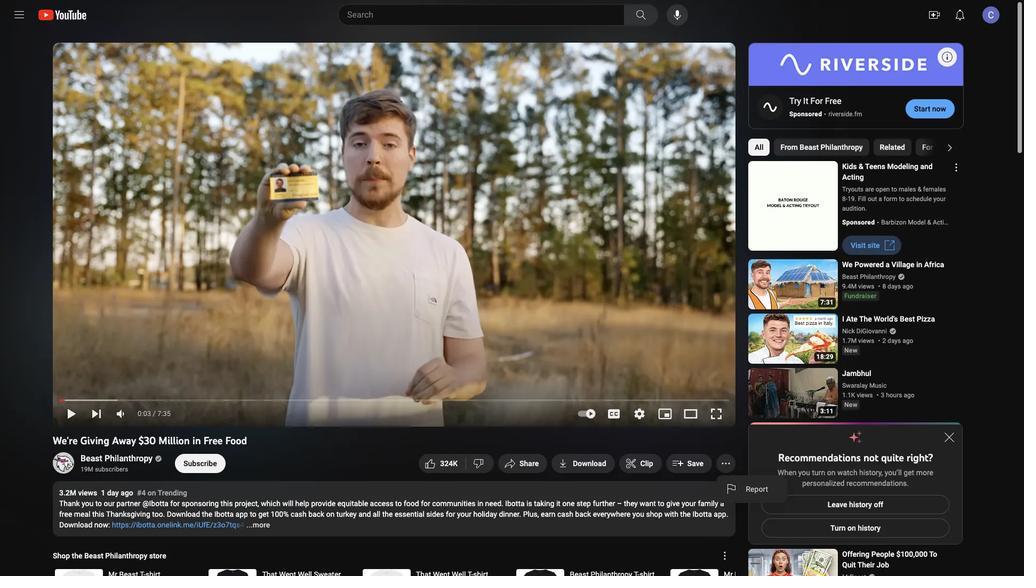 Task type: describe. For each thing, give the bounding box(es) containing it.
we're giving away $30 million in free food
[[53, 434, 247, 447]]

2 horizontal spatial a
[[886, 261, 890, 269]]

18 minutes, 29 seconds element
[[817, 353, 834, 361]]

3 2 4 k
[[440, 459, 458, 468]]

turn
[[831, 524, 846, 533]]

3 hours ago
[[881, 392, 915, 399]]

days for world's
[[888, 337, 901, 345]]

and inside thank you to our partner @ibotta for sponsoring this project, which will help provide equitable access to food for communities in need. ibotta is taking it one step further – they want to give your family a free meal this thanksgiving too. download the ibotta app to get 100% cash back on turkey and all the essential sides for your holiday dinner. plus, earn cash back everywhere you shop with the ibotta app. download now:
[[359, 510, 371, 519]]

clip button
[[619, 454, 662, 473]]

you'll
[[885, 469, 902, 477]]

app.
[[714, 510, 729, 519]]

get inside the recommendations not quite right? when you turn on watch history, you'll get more personalized recommendations.
[[904, 469, 915, 477]]

riverside.fm
[[829, 110, 862, 118]]

get inside thank you to our partner @ibotta for sponsoring this project, which will help provide equitable access to food for communities in need. ibotta is taking it one step further – they want to give your family a free meal this thanksgiving too. download the ibotta app to get 100% cash back on turkey and all the essential sides for your holiday dinner. plus, earn cash back everywhere you shop with the ibotta app. download now:
[[258, 510, 269, 519]]

2 cash from the left
[[558, 510, 573, 519]]

7:31
[[821, 299, 834, 306]]

provide
[[311, 499, 336, 508]]

you down they
[[633, 510, 645, 519]]

subscribe button
[[175, 454, 226, 473]]

Leave history off text field
[[828, 501, 884, 509]]

1 vertical spatial your
[[682, 499, 696, 508]]

the down sponsoring
[[202, 510, 212, 519]]

@ibotta
[[142, 499, 169, 508]]

2 days ago
[[883, 337, 914, 345]]

pizza
[[917, 315, 935, 324]]

clip
[[641, 459, 653, 468]]

sponsoring
[[182, 499, 219, 508]]

turn on history
[[831, 524, 881, 533]]

we powered a village in africa by beast philanthropy 9,472,829 views 8 days ago 7 minutes, 31 seconds element
[[842, 260, 950, 270]]

18:29
[[817, 353, 834, 361]]

job
[[877, 561, 890, 570]]

on inside button
[[848, 524, 856, 533]]

1 day ago
[[101, 489, 133, 497]]

shop the beast philanthropy store
[[53, 552, 166, 560]]

schedule
[[907, 195, 932, 203]]

too.
[[152, 510, 165, 519]]

digiovanni
[[857, 328, 887, 335]]

meal
[[74, 510, 90, 519]]

ago for 1 day ago
[[121, 489, 133, 497]]

3 minutes, 11 seconds element
[[821, 408, 834, 415]]

1 horizontal spatial acting
[[933, 219, 951, 226]]

Start now text field
[[914, 105, 947, 113]]

beast right from
[[800, 143, 819, 152]]

views for 9.4m views
[[859, 283, 875, 290]]

8-
[[842, 195, 848, 203]]

more
[[916, 469, 934, 477]]

Search text field
[[347, 8, 622, 22]]

holiday
[[473, 510, 497, 519]]

their
[[858, 561, 875, 570]]

offering people $100,000 to quit their job
[[842, 550, 938, 570]]

visit site button
[[842, 236, 901, 255]]

we're
[[53, 434, 78, 447]]

0 vertical spatial beast philanthropy
[[842, 273, 896, 281]]

views for 3.2m views
[[78, 489, 97, 497]]

modeling
[[888, 162, 919, 171]]

report option
[[717, 480, 788, 499]]

19.
[[848, 195, 857, 203]]

Clip text field
[[641, 459, 653, 468]]

need.
[[485, 499, 504, 508]]

which
[[261, 499, 281, 508]]

all
[[755, 143, 764, 152]]

for inside tab list
[[923, 143, 933, 152]]

3 for 3 2 4 k
[[440, 459, 445, 468]]

powered
[[855, 261, 884, 269]]

thank you to our partner @ibotta for sponsoring this project, which will help provide equitable access to food for communities in need. ibotta is taking it one step further – they want to give your family a free meal this thanksgiving too. download the ibotta app to get 100% cash back on turkey and all the essential sides for your holiday dinner. plus, earn cash back everywhere you shop with the ibotta app. download now:
[[59, 499, 730, 529]]

plus,
[[523, 510, 539, 519]]

visit
[[851, 241, 866, 250]]

you inside tab list
[[935, 143, 947, 152]]

0 horizontal spatial for
[[811, 96, 823, 106]]

swaralay music
[[842, 382, 887, 390]]

watch
[[838, 469, 858, 477]]

africa
[[925, 261, 945, 269]]

1 vertical spatial free
[[204, 434, 223, 447]]

beast inside heading
[[84, 552, 103, 560]]

away
[[112, 434, 136, 447]]

Turn on history text field
[[831, 524, 881, 533]]

the inside heading
[[72, 552, 82, 560]]

3:11 link
[[749, 368, 838, 420]]

model
[[908, 219, 926, 226]]

views for 1.7m views
[[859, 337, 875, 345]]

1 horizontal spatial ibotta
[[505, 499, 525, 508]]

days for village
[[888, 283, 901, 290]]

in inside thank you to our partner @ibotta for sponsoring this project, which will help provide equitable access to food for communities in need. ibotta is taking it one step further – they want to give your family a free meal this thanksgiving too. download the ibotta app to get 100% cash back on turkey and all the essential sides for your holiday dinner. plus, earn cash back everywhere you shop with the ibotta app. download now:
[[478, 499, 483, 508]]

kids
[[842, 162, 857, 171]]

open
[[876, 186, 890, 193]]

to right app
[[250, 510, 257, 519]]

/
[[153, 410, 156, 418]]

leave
[[828, 501, 848, 509]]

communities
[[432, 499, 476, 508]]

0 horizontal spatial in
[[192, 434, 201, 447]]

3.2m views
[[59, 489, 97, 497]]

step
[[577, 499, 591, 508]]

Download text field
[[573, 459, 606, 468]]

hours
[[886, 392, 903, 399]]

Subscribe text field
[[184, 459, 217, 468]]

your inside kids & teens modeling and acting tryouts are open to males & females 8-19. fill out a form to schedule your audition.
[[934, 195, 946, 203]]

beast philanthropy link
[[81, 453, 154, 465]]

want
[[640, 499, 656, 508]]

free
[[59, 510, 72, 519]]

philanthropy inside heading
[[105, 552, 147, 560]]

k
[[453, 459, 458, 468]]

for you
[[923, 143, 947, 152]]

dinner.
[[499, 510, 521, 519]]

#4 on trending
[[137, 489, 187, 497]]

to up "form"
[[892, 186, 897, 193]]

1.7m views
[[842, 337, 875, 345]]

food
[[404, 499, 419, 508]]

0 horizontal spatial &
[[859, 162, 864, 171]]

from
[[781, 143, 798, 152]]

acting inside kids & teens modeling and acting tryouts are open to males & females 8-19. fill out a form to schedule your audition.
[[842, 173, 864, 182]]

philanthropy up 19 million subscribers 'element'
[[105, 454, 153, 464]]

million
[[159, 434, 190, 447]]

1 back from the left
[[309, 510, 324, 519]]

0 horizontal spatial for
[[170, 499, 180, 508]]

recommendations.
[[847, 479, 909, 488]]

2 horizontal spatial &
[[928, 219, 932, 226]]

2 vertical spatial your
[[457, 510, 472, 519]]

barbizon
[[882, 219, 907, 226]]

1.1k
[[842, 392, 855, 399]]

jambhul by swaralay music 1,171 views 3 hours ago 3 minutes, 11 seconds element
[[842, 368, 950, 379]]

Visit site text field
[[851, 241, 880, 250]]

report
[[746, 485, 769, 494]]

leave history off
[[828, 501, 884, 509]]

Save text field
[[688, 459, 704, 468]]

2 horizontal spatial in
[[917, 261, 923, 269]]



Task type: locate. For each thing, give the bounding box(es) containing it.
audition.
[[842, 205, 867, 213]]

0 vertical spatial a
[[879, 195, 882, 203]]

beast philanthropy up 19 million subscribers 'element'
[[81, 454, 153, 464]]

1 vertical spatial sponsored
[[842, 219, 875, 226]]

0 vertical spatial &
[[859, 162, 864, 171]]

2 vertical spatial in
[[478, 499, 483, 508]]

0 horizontal spatial back
[[309, 510, 324, 519]]

a left village at top
[[886, 261, 890, 269]]

are
[[865, 186, 874, 193]]

offering people $100,000 to quit their job by mrbeast 122,030,004 views 2 years ago 10 minutes, 27 seconds element
[[842, 549, 950, 571]]

0 vertical spatial 3
[[881, 392, 885, 399]]

free left food
[[204, 434, 223, 447]]

1 horizontal spatial &
[[918, 186, 922, 193]]

views down swaralay music
[[857, 392, 873, 399]]

1 vertical spatial for
[[923, 143, 933, 152]]

beast inside beast philanthropy link
[[81, 454, 102, 464]]

to left give
[[658, 499, 665, 508]]

for right "food"
[[421, 499, 430, 508]]

0 vertical spatial get
[[904, 469, 915, 477]]

18:29 link
[[749, 314, 838, 365]]

views up fundraiser
[[859, 283, 875, 290]]

out
[[868, 195, 877, 203]]

new for jambhul
[[845, 401, 858, 409]]

8 days ago
[[883, 283, 914, 290]]

try
[[790, 96, 801, 106]]

in left africa at the right top of page
[[917, 261, 923, 269]]

1 horizontal spatial download
[[167, 510, 200, 519]]

history left off
[[849, 501, 872, 509]]

...more button
[[247, 520, 270, 530]]

1.7m
[[842, 337, 857, 345]]

sponsored for barbizon model & acting
[[842, 219, 875, 226]]

village
[[892, 261, 915, 269]]

& right kids
[[859, 162, 864, 171]]

0 horizontal spatial sponsored
[[790, 111, 822, 118]]

autoplay is on image
[[577, 410, 596, 418]]

1 horizontal spatial back
[[575, 510, 591, 519]]

tryouts
[[842, 186, 864, 193]]

females
[[924, 186, 946, 193]]

& right model
[[928, 219, 932, 226]]

beast up 9.4m
[[842, 273, 859, 281]]

0 horizontal spatial your
[[457, 510, 472, 519]]

2 horizontal spatial download
[[573, 459, 606, 468]]

swaralay
[[842, 382, 868, 390]]

your down communities
[[457, 510, 472, 519]]

shop
[[53, 552, 70, 560]]

people
[[872, 550, 895, 559]]

to left "food"
[[395, 499, 402, 508]]

& up schedule
[[918, 186, 922, 193]]

1 vertical spatial get
[[258, 510, 269, 519]]

on inside the recommendations not quite right? when you turn on watch history, you'll get more personalized recommendations.
[[827, 469, 836, 477]]

youtube video player element
[[53, 43, 736, 427]]

new for i ate the world's best pizza
[[845, 347, 858, 354]]

1 horizontal spatial sponsored
[[842, 219, 875, 226]]

1 vertical spatial in
[[192, 434, 201, 447]]

on right #4
[[148, 489, 156, 497]]

1 new from the top
[[845, 347, 858, 354]]

2 down digiovanni
[[883, 337, 886, 345]]

avatar image image
[[983, 6, 1000, 23]]

2 horizontal spatial ibotta
[[693, 510, 712, 519]]

form
[[884, 195, 898, 203]]

quit
[[842, 561, 856, 570]]

when
[[778, 469, 797, 477]]

to
[[892, 186, 897, 193], [899, 195, 905, 203], [95, 499, 102, 508], [395, 499, 402, 508], [658, 499, 665, 508], [250, 510, 257, 519]]

on down the provide
[[326, 510, 335, 519]]

2 horizontal spatial your
[[934, 195, 946, 203]]

you down now
[[935, 143, 947, 152]]

1 horizontal spatial beast philanthropy
[[842, 273, 896, 281]]

acting right model
[[933, 219, 951, 226]]

0 vertical spatial acting
[[842, 173, 864, 182]]

world's
[[874, 315, 898, 324]]

download
[[573, 459, 606, 468], [167, 510, 200, 519], [59, 521, 92, 529]]

one
[[563, 499, 575, 508]]

i ate the world's best pizza by nick digiovanni 1,790,514 views 2 days ago 18 minutes element
[[842, 314, 950, 325]]

3 left 4
[[440, 459, 445, 468]]

a up app. at the bottom right of the page
[[720, 499, 724, 508]]

ago for 2 days ago
[[903, 337, 914, 345]]

ago down best
[[903, 337, 914, 345]]

1 horizontal spatial cash
[[558, 510, 573, 519]]

free up riverside.fm
[[825, 96, 842, 106]]

1 days from the top
[[888, 283, 901, 290]]

on right turn on the bottom
[[848, 524, 856, 533]]

0 vertical spatial 2
[[883, 337, 886, 345]]

0 horizontal spatial 3
[[440, 459, 445, 468]]

you
[[935, 143, 947, 152], [799, 469, 811, 477], [82, 499, 93, 508], [633, 510, 645, 519]]

save button
[[666, 454, 712, 473]]

0 vertical spatial for
[[811, 96, 823, 106]]

a
[[879, 195, 882, 203], [886, 261, 890, 269], [720, 499, 724, 508]]

your right give
[[682, 499, 696, 508]]

2 horizontal spatial for
[[446, 510, 455, 519]]

this left project,
[[221, 499, 233, 508]]

back down 'step'
[[575, 510, 591, 519]]

the right with
[[680, 510, 691, 519]]

0 horizontal spatial and
[[359, 510, 371, 519]]

1 vertical spatial a
[[886, 261, 890, 269]]

tab list
[[749, 135, 1024, 160]]

0 vertical spatial in
[[917, 261, 923, 269]]

days right the "8"
[[888, 283, 901, 290]]

1 horizontal spatial in
[[478, 499, 483, 508]]

new down "1.7m"
[[845, 347, 858, 354]]

fundraiser
[[845, 293, 877, 300]]

9.4m views
[[842, 283, 875, 290]]

0 vertical spatial sponsored
[[790, 111, 822, 118]]

0 vertical spatial days
[[888, 283, 901, 290]]

store
[[149, 552, 166, 560]]

download up 'step'
[[573, 459, 606, 468]]

19m
[[81, 466, 93, 473]]

philanthropy up the "8"
[[860, 273, 896, 281]]

views for 1.1k views
[[857, 392, 873, 399]]

0 horizontal spatial ibotta
[[214, 510, 234, 519]]

share button
[[498, 454, 548, 473]]

tab list containing all
[[749, 135, 1024, 160]]

ago up partner
[[121, 489, 133, 497]]

0 horizontal spatial download
[[59, 521, 92, 529]]

back down the provide
[[309, 510, 324, 519]]

2 left k
[[445, 459, 449, 468]]

and inside kids & teens modeling and acting tryouts are open to males & females 8-19. fill out a form to schedule your audition.
[[921, 162, 933, 171]]

seek slider slider
[[59, 393, 729, 404]]

it
[[804, 96, 809, 106]]

sponsored down audition. at the right top of the page
[[842, 219, 875, 226]]

to left our
[[95, 499, 102, 508]]

philanthropy left the store
[[105, 552, 147, 560]]

views down nick digiovanni
[[859, 337, 875, 345]]

on inside thank you to our partner @ibotta for sponsoring this project, which will help provide equitable access to food for communities in need. ibotta is taking it one step further – they want to give your family a free meal this thanksgiving too. download the ibotta app to get 100% cash back on turkey and all the essential sides for your holiday dinner. plus, earn cash back everywhere you shop with the ibotta app. download now:
[[326, 510, 335, 519]]

subscribe
[[184, 459, 217, 468]]

get right the you'll on the right of page
[[904, 469, 915, 477]]

2 new from the top
[[845, 401, 858, 409]]

a right out
[[879, 195, 882, 203]]

for right related
[[923, 143, 933, 152]]

3 for 3 hours ago
[[881, 392, 885, 399]]

recommendations not quite right? when you turn on watch history, you'll get more personalized recommendations.
[[778, 452, 934, 488]]

0 horizontal spatial this
[[92, 510, 104, 519]]

1 horizontal spatial for
[[923, 143, 933, 152]]

ago
[[903, 283, 914, 290], [903, 337, 914, 345], [904, 392, 915, 399], [121, 489, 133, 497]]

history inside the 'turn on history' button
[[858, 524, 881, 533]]

#4
[[137, 489, 146, 497]]

for
[[170, 499, 180, 508], [421, 499, 430, 508], [446, 510, 455, 519]]

we powered a village in africa
[[842, 261, 945, 269]]

and left all
[[359, 510, 371, 519]]

19m subscribers
[[81, 466, 128, 473]]

1 vertical spatial acting
[[933, 219, 951, 226]]

nick digiovanni
[[842, 328, 887, 335]]

leave history off button
[[762, 495, 950, 515]]

on right turn on the right of the page
[[827, 469, 836, 477]]

1 horizontal spatial free
[[825, 96, 842, 106]]

this up now:
[[92, 510, 104, 519]]

100%
[[271, 510, 289, 519]]

for down trending
[[170, 499, 180, 508]]

2 back from the left
[[575, 510, 591, 519]]

ibotta up dinner.
[[505, 499, 525, 508]]

philanthropy up kids
[[821, 143, 863, 152]]

0 horizontal spatial get
[[258, 510, 269, 519]]

1 horizontal spatial get
[[904, 469, 915, 477]]

thanksgiving
[[106, 510, 150, 519]]

3
[[881, 392, 885, 399], [440, 459, 445, 468]]

1 horizontal spatial 2
[[883, 337, 886, 345]]

on
[[827, 469, 836, 477], [148, 489, 156, 497], [326, 510, 335, 519], [848, 524, 856, 533]]

7 minutes, 31 seconds element
[[821, 299, 834, 306]]

turn on history button
[[762, 519, 950, 538]]

beast up 19m
[[81, 454, 102, 464]]

1 vertical spatial and
[[359, 510, 371, 519]]

everywhere
[[593, 510, 631, 519]]

cash down help
[[291, 510, 307, 519]]

0 horizontal spatial cash
[[291, 510, 307, 519]]

0 vertical spatial and
[[921, 162, 933, 171]]

1 vertical spatial days
[[888, 337, 901, 345]]

for
[[811, 96, 823, 106], [923, 143, 933, 152]]

taking
[[534, 499, 555, 508]]

get
[[904, 469, 915, 477], [258, 510, 269, 519]]

1 horizontal spatial this
[[221, 499, 233, 508]]

0 horizontal spatial a
[[720, 499, 724, 508]]

download inside button
[[573, 459, 606, 468]]

2 vertical spatial a
[[720, 499, 724, 508]]

kids & teens modeling and acting tryouts are open to males & females 8-19. fill out a form to schedule your audition.
[[842, 162, 946, 213]]

acting
[[842, 173, 864, 182], [933, 219, 951, 226]]

download down the meal at the bottom of page
[[59, 521, 92, 529]]

shop
[[646, 510, 663, 519]]

sponsored down it
[[790, 111, 822, 118]]

a inside kids & teens modeling and acting tryouts are open to males & females 8-19. fill out a form to schedule your audition.
[[879, 195, 882, 203]]

2 vertical spatial download
[[59, 521, 92, 529]]

history down off
[[858, 524, 881, 533]]

best
[[900, 315, 915, 324]]

sponsored for riverside.fm
[[790, 111, 822, 118]]

1 horizontal spatial your
[[682, 499, 696, 508]]

you left turn on the right of the page
[[799, 469, 811, 477]]

cash down one
[[558, 510, 573, 519]]

history inside leave history off button
[[849, 501, 872, 509]]

get up '...more'
[[258, 510, 269, 519]]

19 million subscribers element
[[81, 465, 160, 474]]

1 vertical spatial download
[[167, 510, 200, 519]]

1 horizontal spatial a
[[879, 195, 882, 203]]

0 vertical spatial this
[[221, 499, 233, 508]]

subscribers
[[95, 466, 128, 473]]

for down communities
[[446, 510, 455, 519]]

in right million on the left bottom of the page
[[192, 434, 201, 447]]

0 horizontal spatial acting
[[842, 173, 864, 182]]

in up holiday
[[478, 499, 483, 508]]

turn
[[812, 469, 826, 477]]

ibotta left app
[[214, 510, 234, 519]]

we
[[842, 261, 853, 269]]

$30
[[139, 434, 156, 447]]

1 cash from the left
[[291, 510, 307, 519]]

and
[[921, 162, 933, 171], [359, 510, 371, 519]]

#4 on trending link
[[137, 488, 187, 498]]

Share text field
[[520, 459, 539, 468]]

ibotta down 'family' on the bottom right of page
[[693, 510, 712, 519]]

visit site
[[851, 241, 880, 250]]

related
[[880, 143, 905, 152]]

ago for 8 days ago
[[903, 283, 914, 290]]

0 vertical spatial history
[[849, 501, 872, 509]]

$100,000
[[897, 550, 928, 559]]

1 horizontal spatial and
[[921, 162, 933, 171]]

1 vertical spatial new
[[845, 401, 858, 409]]

&
[[859, 162, 864, 171], [918, 186, 922, 193], [928, 219, 932, 226]]

0 horizontal spatial beast philanthropy
[[81, 454, 153, 464]]

0 horizontal spatial 2
[[445, 459, 449, 468]]

cash
[[291, 510, 307, 519], [558, 510, 573, 519]]

shop the beast philanthropy store heading
[[53, 551, 166, 561]]

download up https://ibotta.onelink.me/iufe/z3o7tqs4 link
[[167, 510, 200, 519]]

days down i ate the world's best pizza by nick digiovanni 1,790,514 views 2 days ago 18 minutes element
[[888, 337, 901, 345]]

quite
[[881, 452, 904, 464]]

for right it
[[811, 96, 823, 106]]

start
[[914, 105, 931, 113]]

the right all
[[382, 510, 393, 519]]

0 vertical spatial free
[[825, 96, 842, 106]]

1 vertical spatial 2
[[445, 459, 449, 468]]

1 vertical spatial beast philanthropy
[[81, 454, 153, 464]]

you up the meal at the bottom of page
[[82, 499, 93, 508]]

partner
[[117, 499, 141, 508]]

music
[[870, 382, 887, 390]]

views left the 1 at the left bottom of the page
[[78, 489, 97, 497]]

...more
[[247, 521, 270, 529]]

3:11
[[821, 408, 834, 415]]

beast philanthropy down the powered
[[842, 273, 896, 281]]

ago for 3 hours ago
[[904, 392, 915, 399]]

ago down village at top
[[903, 283, 914, 290]]

beast down now:
[[84, 552, 103, 560]]

your down females
[[934, 195, 946, 203]]

i
[[842, 315, 845, 324]]

access
[[370, 499, 394, 508]]

to down males
[[899, 195, 905, 203]]

1 vertical spatial this
[[92, 510, 104, 519]]

you inside the recommendations not quite right? when you turn on watch history, you'll get more personalized recommendations.
[[799, 469, 811, 477]]

1
[[101, 489, 105, 497]]

1 vertical spatial &
[[918, 186, 922, 193]]

essential
[[395, 510, 425, 519]]

3 down 'music' on the right
[[881, 392, 885, 399]]

0 horizontal spatial free
[[204, 434, 223, 447]]

1 horizontal spatial for
[[421, 499, 430, 508]]

and down for you
[[921, 162, 933, 171]]

None search field
[[319, 4, 661, 26]]

2 vertical spatial &
[[928, 219, 932, 226]]

ago right hours
[[904, 392, 915, 399]]

9.4m
[[842, 283, 857, 290]]

0 vertical spatial new
[[845, 347, 858, 354]]

food
[[225, 434, 247, 447]]

2 days from the top
[[888, 337, 901, 345]]

all
[[373, 510, 381, 519]]

1 vertical spatial 3
[[440, 459, 445, 468]]

1 vertical spatial history
[[858, 524, 881, 533]]

giving
[[80, 434, 109, 447]]

offering people $100,000 to quit their job link
[[842, 549, 950, 576]]

app
[[236, 510, 248, 519]]

0 vertical spatial your
[[934, 195, 946, 203]]

acting down kids
[[842, 173, 864, 182]]

a inside thank you to our partner @ibotta for sponsoring this project, which will help provide equitable access to food for communities in need. ibotta is taking it one step further – they want to give your family a free meal this thanksgiving too. download the ibotta app to get 100% cash back on turkey and all the essential sides for your holiday dinner. plus, earn cash back everywhere you shop with the ibotta app. download now:
[[720, 499, 724, 508]]

in
[[917, 261, 923, 269], [192, 434, 201, 447], [478, 499, 483, 508]]

the right shop
[[72, 552, 82, 560]]

new down 1.1k
[[845, 401, 858, 409]]

1 horizontal spatial 3
[[881, 392, 885, 399]]

0 vertical spatial download
[[573, 459, 606, 468]]



Task type: vqa. For each thing, say whether or not it's contained in the screenshot.
I Ate The World's Best Pizza by Nick DiGiovanni 1,790,514 views 2 days ago 18 minutes element at the right bottom of the page
yes



